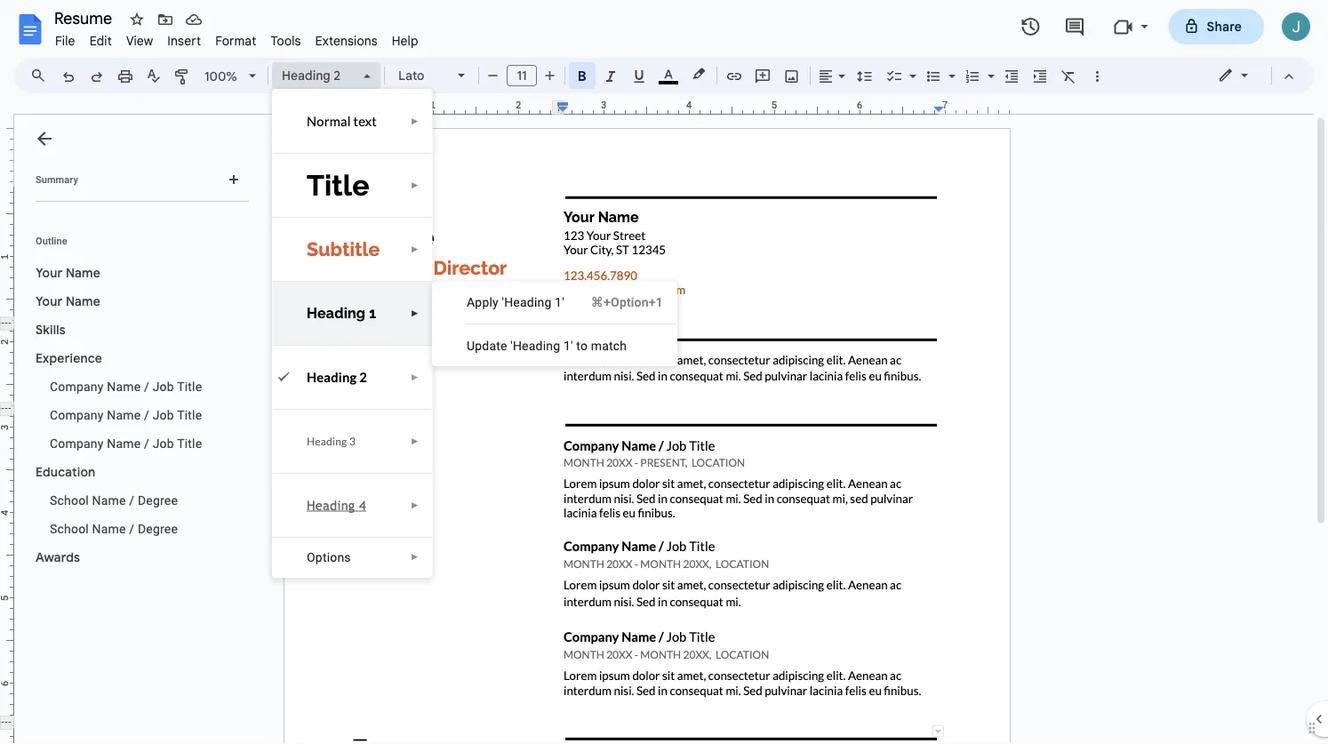 Task type: vqa. For each thing, say whether or not it's contained in the screenshot.
the bottom THE PHOTO
no



Task type: locate. For each thing, give the bounding box(es) containing it.
click to select borders image
[[933, 725, 944, 737]]

degree
[[138, 493, 178, 508], [138, 521, 178, 536]]

pdate
[[475, 338, 507, 353]]

school name / degree up awards
[[50, 521, 178, 536]]

highlight color image
[[689, 63, 708, 84]]

menu containing a
[[432, 282, 677, 366]]

your name up "skills"
[[36, 293, 100, 309]]

0 vertical spatial your name
[[36, 265, 100, 280]]

heading 2
[[282, 68, 341, 83], [307, 369, 367, 385]]

2 vertical spatial company name / job title
[[50, 436, 202, 451]]

2 vertical spatial job
[[153, 436, 174, 451]]

heading
[[282, 68, 331, 83], [307, 305, 365, 321], [307, 369, 357, 385], [307, 435, 347, 448], [307, 497, 355, 513]]

title inside title list box
[[307, 168, 369, 202]]

tools
[[271, 33, 301, 48]]

1 ► from the top
[[410, 116, 419, 126]]

skills
[[36, 322, 66, 337]]

heading 2 down heading 1
[[307, 369, 367, 385]]

extensions menu item
[[308, 30, 385, 51]]

heading down tools on the left top
[[282, 68, 331, 83]]

2 job from the top
[[153, 408, 174, 422]]

1 degree from the top
[[138, 493, 178, 508]]

1 vertical spatial company name / job title
[[50, 408, 202, 422]]

⌘+option+1 element
[[570, 293, 663, 311]]

1 vertical spatial 'heading
[[511, 338, 560, 353]]

1 school name / degree from the top
[[50, 493, 178, 508]]

1 job from the top
[[153, 379, 174, 394]]

1 vertical spatial job
[[153, 408, 174, 422]]

menu bar
[[48, 23, 425, 52]]

a pply 'heading 1'
[[467, 295, 564, 309]]

your down outline
[[36, 265, 63, 280]]

file
[[55, 33, 75, 48]]

'heading
[[502, 295, 552, 309], [511, 338, 560, 353]]

menu bar banner
[[0, 0, 1328, 744]]

styles list. heading 2 selected. option
[[282, 63, 353, 88]]

Rename text field
[[48, 7, 123, 28]]

mode and view toolbar
[[1205, 58, 1303, 93]]

u
[[467, 338, 475, 353]]

your name
[[36, 265, 100, 280], [36, 293, 100, 309]]

share button
[[1169, 9, 1264, 44]]

0 vertical spatial heading 2
[[282, 68, 341, 83]]

school name / degree down "education"
[[50, 493, 178, 508]]

1 vertical spatial your name
[[36, 293, 100, 309]]

'heading right pply
[[502, 295, 552, 309]]

menu
[[432, 282, 677, 366]]

2 down heading 1
[[359, 369, 367, 385]]

2 company from the top
[[50, 408, 104, 422]]

outline heading
[[14, 234, 256, 259]]

1 vertical spatial your
[[36, 293, 63, 309]]

Zoom text field
[[200, 64, 243, 89]]

1 vertical spatial 2
[[359, 369, 367, 385]]

heading left 3
[[307, 435, 347, 448]]

job
[[153, 379, 174, 394], [153, 408, 174, 422], [153, 436, 174, 451]]

0 vertical spatial 2
[[334, 68, 341, 83]]

name
[[66, 265, 100, 280], [66, 293, 100, 309], [107, 379, 141, 394], [107, 408, 141, 422], [107, 436, 141, 451], [92, 493, 126, 508], [92, 521, 126, 536]]

document outline element
[[14, 115, 256, 744]]

1 vertical spatial company
[[50, 408, 104, 422]]

main toolbar
[[52, 0, 1111, 690]]

heading 2 down tools on the left top
[[282, 68, 341, 83]]

school name / degree
[[50, 493, 178, 508], [50, 521, 178, 536]]

/
[[144, 379, 149, 394], [144, 408, 149, 422], [144, 436, 149, 451], [129, 493, 134, 508], [129, 521, 134, 536]]

company name / job title
[[50, 379, 202, 394], [50, 408, 202, 422], [50, 436, 202, 451]]

'heading right pdate at the top of page
[[511, 338, 560, 353]]

1 horizontal spatial 2
[[359, 369, 367, 385]]

2 down extensions
[[334, 68, 341, 83]]

insert image image
[[782, 63, 802, 88]]

1 vertical spatial degree
[[138, 521, 178, 536]]

1 vertical spatial school
[[50, 521, 89, 536]]

0 vertical spatial company name / job title
[[50, 379, 202, 394]]

►
[[410, 116, 419, 126], [410, 180, 419, 190], [410, 244, 419, 254], [410, 308, 419, 318], [410, 372, 419, 382], [410, 436, 419, 446], [410, 500, 419, 510], [410, 552, 419, 562]]

0 vertical spatial your
[[36, 265, 63, 280]]

0 vertical spatial 1'
[[555, 295, 564, 309]]

company
[[50, 379, 104, 394], [50, 408, 104, 422], [50, 436, 104, 451]]

5 ► from the top
[[410, 372, 419, 382]]

school
[[50, 493, 89, 508], [50, 521, 89, 536]]

0 vertical spatial school
[[50, 493, 89, 508]]

your name down outline
[[36, 265, 100, 280]]

Zoom field
[[197, 63, 264, 90]]

0 vertical spatial 'heading
[[502, 295, 552, 309]]

0 vertical spatial school name / degree
[[50, 493, 178, 508]]

awards
[[36, 549, 80, 565]]

1 vertical spatial heading 2
[[307, 369, 367, 385]]

education
[[36, 464, 95, 480]]

align & indent image
[[816, 63, 837, 88]]

u pdate 'heading 1' to match
[[467, 338, 627, 353]]

title
[[307, 168, 369, 202], [177, 379, 202, 394], [177, 408, 202, 422], [177, 436, 202, 451]]

Font size text field
[[508, 65, 536, 86]]

2 ► from the top
[[410, 180, 419, 190]]

your up "skills"
[[36, 293, 63, 309]]

school down "education"
[[50, 493, 89, 508]]

1 company from the top
[[50, 379, 104, 394]]

0 vertical spatial degree
[[138, 493, 178, 508]]

0 horizontal spatial 2
[[334, 68, 341, 83]]

2
[[334, 68, 341, 83], [359, 369, 367, 385]]

1
[[369, 305, 376, 321]]

⌘+option+1
[[591, 295, 663, 309]]

your
[[36, 265, 63, 280], [36, 293, 63, 309]]

heading 2 inside option
[[282, 68, 341, 83]]

1 vertical spatial 1'
[[563, 338, 573, 353]]

1'
[[555, 295, 564, 309], [563, 338, 573, 353]]

extensions
[[315, 33, 378, 48]]

update 'heading 1' to match u element
[[467, 338, 632, 353]]

1 your from the top
[[36, 265, 63, 280]]

menu bar containing file
[[48, 23, 425, 52]]

options o element
[[307, 550, 356, 564]]

menu inside title application
[[432, 282, 677, 366]]

0 vertical spatial company
[[50, 379, 104, 394]]

1 vertical spatial school name / degree
[[50, 521, 178, 536]]

1' left to
[[563, 338, 573, 353]]

1' up update 'heading 1' to match u element
[[555, 295, 564, 309]]

title list box
[[272, 89, 433, 578]]

3 company name / job title from the top
[[50, 436, 202, 451]]

summary heading
[[36, 172, 78, 187]]

2 vertical spatial company
[[50, 436, 104, 451]]

3 ► from the top
[[410, 244, 419, 254]]

0 vertical spatial job
[[153, 379, 174, 394]]

school up awards
[[50, 521, 89, 536]]

1 school from the top
[[50, 493, 89, 508]]

1 company name / job title from the top
[[50, 379, 202, 394]]

2 degree from the top
[[138, 521, 178, 536]]

2 company name / job title from the top
[[50, 408, 202, 422]]



Task type: describe. For each thing, give the bounding box(es) containing it.
8 ► from the top
[[410, 552, 419, 562]]

experience
[[36, 350, 102, 366]]

heading left '1'
[[307, 305, 365, 321]]

share
[[1207, 19, 1242, 34]]

heading 1
[[307, 305, 376, 321]]

insert
[[167, 33, 201, 48]]

view menu item
[[119, 30, 160, 51]]

heading up heading 3
[[307, 369, 357, 385]]

ptions
[[315, 550, 351, 564]]

subtitle
[[307, 238, 380, 260]]

heading inside styles list. heading 2 selected. option
[[282, 68, 331, 83]]

menu bar inside the menu bar banner
[[48, 23, 425, 52]]

help menu item
[[385, 30, 425, 51]]

3
[[349, 435, 356, 448]]

to
[[576, 338, 588, 353]]

2 inside title list box
[[359, 369, 367, 385]]

a
[[467, 295, 475, 309]]

heading left "4" in the left bottom of the page
[[307, 497, 355, 513]]

text color image
[[659, 63, 678, 84]]

2 school from the top
[[50, 521, 89, 536]]

6 ► from the top
[[410, 436, 419, 446]]

apply 'heading 1' a element
[[467, 295, 570, 309]]

2 your from the top
[[36, 293, 63, 309]]

normal
[[307, 113, 351, 129]]

2 inside option
[[334, 68, 341, 83]]

Font size field
[[507, 65, 544, 87]]

o
[[307, 550, 315, 564]]

title application
[[0, 0, 1328, 744]]

1' for a pply 'heading 1'
[[555, 295, 564, 309]]

heading 4
[[307, 497, 366, 513]]

insert menu item
[[160, 30, 208, 51]]

outline
[[36, 235, 67, 246]]

format
[[215, 33, 256, 48]]

help
[[392, 33, 418, 48]]

match
[[591, 338, 627, 353]]

3 company from the top
[[50, 436, 104, 451]]

1' for u pdate 'heading 1' to match
[[563, 338, 573, 353]]

line & paragraph spacing image
[[855, 63, 875, 88]]

text
[[353, 113, 377, 129]]

file menu item
[[48, 30, 82, 51]]

summary
[[36, 174, 78, 185]]

3 job from the top
[[153, 436, 174, 451]]

heading 3
[[307, 435, 356, 448]]

4
[[359, 497, 366, 513]]

lato
[[398, 68, 424, 83]]

2 your name from the top
[[36, 293, 100, 309]]

o ptions
[[307, 550, 351, 564]]

Star checkbox
[[124, 7, 149, 32]]

4 ► from the top
[[410, 308, 419, 318]]

edit menu item
[[82, 30, 119, 51]]

tools menu item
[[263, 30, 308, 51]]

2 school name / degree from the top
[[50, 521, 178, 536]]

edit
[[89, 33, 112, 48]]

pply
[[475, 295, 499, 309]]

'heading for pdate
[[511, 338, 560, 353]]

7 ► from the top
[[410, 500, 419, 510]]

'heading for pply
[[502, 295, 552, 309]]

Menus field
[[22, 63, 61, 88]]

heading 2 inside title list box
[[307, 369, 367, 385]]

normal text
[[307, 113, 377, 129]]

1 your name from the top
[[36, 265, 100, 280]]

font list. lato selected. option
[[398, 63, 447, 88]]

view
[[126, 33, 153, 48]]

format menu item
[[208, 30, 263, 51]]



